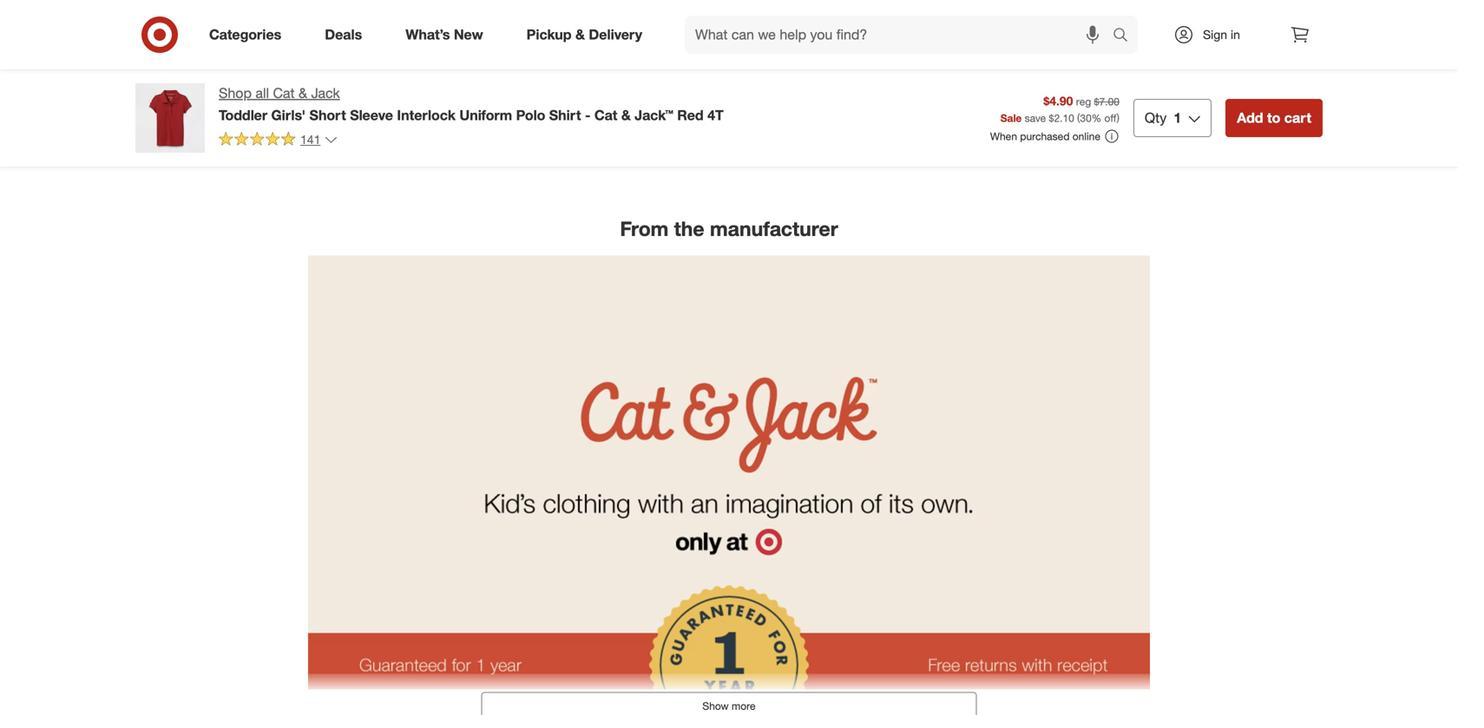 Task type: describe. For each thing, give the bounding box(es) containing it.
categories link
[[194, 16, 303, 54]]

cat down delivery
[[595, 107, 618, 124]]

cat right all
[[273, 85, 295, 102]]

toddler
[[219, 107, 267, 124]]

- inside $15.40 reg $22.00 sale girls' 3pk short sleeve pique uniform polo shirt - cat & jack™
[[854, 95, 859, 110]]

image of toddler girls' short sleeve interlock uniform polo shirt - cat & jack™ red 4t image
[[135, 83, 205, 153]]

pique inside girls' short sleeve pique uniform polo shirt - cat & jack™
[[427, 64, 458, 80]]

woven
[[1258, 80, 1295, 95]]

reg inside $4.90 reg $7.00 sale save $ 2.10 ( 30 % off )
[[1076, 95, 1091, 108]]

kids' short sleeve performance uniform polo shirt - cat & jack™ image
[[677, 0, 819, 26]]

short inside girls' jersey short sleeve uniform polo t-shirt - cat & jack™
[[570, 64, 600, 80]]

& right pickup
[[576, 26, 585, 43]]

polo inside girls' jersey short sleeve uniform polo t-shirt - cat & jack™
[[547, 80, 571, 95]]

& left jack
[[299, 85, 307, 102]]

& inside $7.00 reg $10.00 sale kids' short sleeve performance uniform polo shirt - cat & jack™
[[764, 95, 772, 110]]

shirt inside girls' jersey short sleeve uniform polo t-shirt - cat & jack™
[[585, 80, 611, 95]]

2.10
[[1054, 111, 1075, 125]]

shirt inside shop all cat & jack toddler girls' short sleeve interlock uniform polo shirt - cat & jack™ red 4t
[[549, 107, 581, 124]]

$12.60
[[1208, 36, 1245, 51]]

cat inside $7.00 reg $10.00 sale kids' short sleeve performance uniform polo shirt - cat & jack™
[[742, 95, 761, 110]]

jack™ inside $5.60 reg $8.00 girls' short sleeve interlock uniform polo shirt - cat & jack™
[[217, 95, 248, 110]]

reg for $7.00
[[677, 51, 692, 64]]

$
[[1049, 111, 1054, 125]]

$7.00 inside $7.00 reg $10.00 sale kids' short sleeve performance uniform polo shirt - cat & jack™
[[677, 36, 707, 51]]

sleeve inside shop all cat & jack toddler girls' short sleeve interlock uniform polo shirt - cat & jack™ red 4t
[[350, 107, 393, 124]]

red
[[677, 107, 704, 124]]

pique inside $15.40 reg $22.00 sale girls' 3pk short sleeve pique uniform polo shirt - cat & jack™
[[854, 80, 885, 95]]

gold
[[1310, 64, 1336, 80]]

off
[[1105, 111, 1117, 125]]

reg left $23.95
[[1031, 51, 1046, 64]]

- inside girls' long sleeve gold foil bow woven shirt - cat & jack™ black
[[1327, 80, 1332, 95]]

141
[[300, 132, 321, 147]]

shirt inside girls' short sleeve pique uniform polo shirt - cat & jack™
[[397, 80, 423, 95]]

pickup & delivery link
[[512, 16, 664, 54]]

$22.00
[[872, 51, 903, 64]]

save
[[1025, 111, 1046, 125]]

30
[[1080, 111, 1092, 125]]

$5.60 for $5.60 reg $8.00 girls' short sleeve interlock uniform polo shirt - cat & jack™
[[146, 36, 175, 51]]

& inside $5.60 reg $8.00 girls' short sleeve interlock uniform polo shirt - cat & jack™
[[205, 95, 213, 110]]

cat inside girls' short sleeve pique uniform polo shirt - cat & jack™
[[434, 80, 453, 95]]

& inside girls' short sleeve pique uniform polo shirt - cat & jack™
[[457, 80, 464, 95]]

show more
[[703, 700, 756, 713]]

polo inside $5.60 reg $8.00 girls' short sleeve interlock uniform polo shirt - cat & jack™
[[243, 80, 267, 95]]

short inside $5.60 reg $8.00 girls' short sleeve interlock uniform polo shirt - cat & jack™
[[177, 64, 207, 80]]

sleeve inside $15.40 reg $22.00 sale girls' 3pk short sleeve pique uniform polo shirt - cat & jack™
[[942, 64, 979, 80]]

sleeve inside $7.00 reg $10.00 sale kids' short sleeve performance uniform polo shirt - cat & jack™
[[741, 64, 777, 80]]

4t
[[708, 107, 724, 124]]

cat inside girls' jersey short sleeve uniform polo t-shirt - cat & jack™
[[622, 80, 641, 95]]

girls' long sleeve gold foil bow woven shirt - cat & jack™ black image
[[1208, 0, 1351, 26]]

& inside $15.40 reg $22.00 sale girls' 3pk short sleeve pique uniform polo shirt - cat & jack™
[[885, 95, 892, 110]]

add to cart
[[1237, 109, 1312, 126]]

qty 1
[[1145, 109, 1182, 126]]

)
[[1117, 111, 1120, 125]]

polo inside $7.00 reg $10.00 sale kids' short sleeve performance uniform polo shirt - cat & jack™
[[677, 95, 701, 110]]

3pk
[[885, 64, 906, 80]]

add
[[1237, 109, 1264, 126]]

polo inside shop all cat & jack toddler girls' short sleeve interlock uniform polo shirt - cat & jack™ red 4t
[[516, 107, 545, 124]]

purchased
[[1020, 130, 1070, 143]]

$10.00
[[695, 51, 726, 64]]

girls' short sleeve interlock uniform polo shirt - cat & jack™ image
[[146, 0, 288, 26]]

$7.00 inside $4.90 reg $7.00 sale save $ 2.10 ( 30 % off )
[[1094, 95, 1120, 108]]

to
[[1267, 109, 1281, 126]]

girls' short sleeve pique uniform polo shirt - cat & jack™
[[323, 64, 464, 110]]

- inside $7.00 reg $10.00 sale kids' short sleeve performance uniform polo shirt - cat & jack™
[[734, 95, 739, 110]]

black
[[1277, 95, 1307, 110]]

pickup
[[527, 26, 572, 43]]

- inside shop all cat & jack toddler girls' short sleeve interlock uniform polo shirt - cat & jack™ red 4t
[[585, 107, 591, 124]]

jack™ inside girls' long sleeve gold foil bow woven shirt - cat & jack™ black
[[1242, 95, 1273, 110]]

interlock inside $5.60 reg $8.00 girls' short sleeve interlock uniform polo shirt - cat & jack™
[[146, 80, 193, 95]]

delivery
[[589, 26, 642, 43]]

when
[[990, 130, 1017, 143]]

$8.00
[[164, 51, 189, 64]]

%
[[1092, 111, 1102, 125]]

$23.95
[[1049, 51, 1081, 64]]

$4.90
[[1044, 93, 1073, 109]]

t-
[[574, 80, 585, 95]]

add to cart button
[[1226, 99, 1323, 137]]

qty
[[1145, 109, 1167, 126]]

shirt inside girls' long sleeve gold foil bow woven shirt - cat & jack™ black
[[1298, 80, 1324, 95]]

more
[[732, 700, 756, 713]]

jack™ inside $7.00 reg $10.00 sale kids' short sleeve performance uniform polo shirt - cat & jack™
[[775, 95, 807, 110]]

$15.40 reg $22.00 sale girls' 3pk short sleeve pique uniform polo shirt - cat & jack™
[[854, 36, 988, 110]]

- inside girls' jersey short sleeve uniform polo t-shirt - cat & jack™
[[614, 80, 619, 95]]

deals link
[[310, 16, 384, 54]]

all
[[256, 85, 269, 102]]

girls' inside girls' long sleeve gold foil bow woven shirt - cat & jack™ black
[[1208, 64, 1236, 80]]

& inside girls' jersey short sleeve uniform polo t-shirt - cat & jack™
[[500, 95, 508, 110]]

What can we help you find? suggestions appear below search field
[[685, 16, 1117, 54]]

1
[[1174, 109, 1182, 126]]

sale for short
[[906, 51, 927, 64]]



Task type: vqa. For each thing, say whether or not it's contained in the screenshot.
Black
yes



Task type: locate. For each thing, give the bounding box(es) containing it.
$4.20
[[500, 36, 530, 51]]

shirt down what's
[[397, 80, 423, 95]]

short
[[177, 64, 207, 80], [354, 64, 384, 80], [570, 64, 600, 80], [708, 64, 738, 80], [909, 64, 939, 80], [310, 107, 346, 124]]

0 vertical spatial $7.00
[[677, 36, 707, 51]]

short right jersey
[[570, 64, 600, 80]]

short inside shop all cat & jack toddler girls' short sleeve interlock uniform polo shirt - cat & jack™ red 4t
[[310, 107, 346, 124]]

pique
[[427, 64, 458, 80], [854, 80, 885, 95]]

reg up the 30
[[1076, 95, 1091, 108]]

& left red
[[621, 107, 631, 124]]

1 horizontal spatial interlock
[[397, 107, 456, 124]]

girls' inside shop all cat & jack toddler girls' short sleeve interlock uniform polo shirt - cat & jack™ red 4t
[[271, 107, 306, 124]]

- inside girls' short sleeve pique uniform polo shirt - cat & jack™
[[426, 80, 431, 95]]

jack™ inside shop all cat & jack toddler girls' short sleeve interlock uniform polo shirt - cat & jack™ red 4t
[[635, 107, 673, 124]]

- inside $5.60 reg $8.00 girls' short sleeve interlock uniform polo shirt - cat & jack™
[[175, 95, 180, 110]]

& left shop
[[205, 95, 213, 110]]

sleeve inside girls' jersey short sleeve uniform polo t-shirt - cat & jack™
[[604, 64, 640, 80]]

from the manufacturer
[[620, 217, 838, 241]]

interlock inside shop all cat & jack toddler girls' short sleeve interlock uniform polo shirt - cat & jack™ red 4t
[[397, 107, 456, 124]]

jersey
[[531, 64, 567, 80]]

2 $5.60 from the left
[[323, 36, 353, 51]]

uniform inside $15.40 reg $22.00 sale girls' 3pk short sleeve pique uniform polo shirt - cat & jack™
[[888, 80, 932, 95]]

what's new
[[406, 26, 483, 43]]

reg
[[146, 51, 161, 64], [677, 51, 692, 64], [854, 51, 869, 64], [1031, 51, 1046, 64], [1076, 95, 1091, 108]]

$7.00
[[677, 36, 707, 51], [1094, 95, 1120, 108]]

polo left t-
[[547, 80, 571, 95]]

polo down jersey
[[516, 107, 545, 124]]

in
[[1231, 27, 1240, 42]]

jack™
[[217, 95, 248, 110], [323, 95, 354, 110], [511, 95, 542, 110], [775, 95, 807, 110], [896, 95, 927, 110], [1242, 95, 1273, 110], [635, 107, 673, 124]]

$5.60 reg $8.00 girls' short sleeve interlock uniform polo shirt - cat & jack™
[[146, 36, 267, 110]]

new
[[454, 26, 483, 43]]

uniform inside girls' short sleeve pique uniform polo shirt - cat & jack™
[[323, 80, 366, 95]]

long
[[1240, 64, 1267, 80]]

& down "$4.20"
[[500, 95, 508, 110]]

show more button
[[481, 692, 977, 715]]

girls' down "$4.20"
[[500, 64, 528, 80]]

performance
[[677, 80, 747, 95]]

girls' down $12.60
[[1208, 64, 1236, 80]]

0 horizontal spatial $7.00
[[677, 36, 707, 51]]

cat inside $5.60 reg $8.00 girls' short sleeve interlock uniform polo shirt - cat & jack™
[[183, 95, 202, 110]]

categories
[[209, 26, 281, 43]]

sleeve down what's
[[388, 64, 424, 80]]

shirt up cart
[[1298, 80, 1324, 95]]

sleeve down delivery
[[604, 64, 640, 80]]

sale right '$10.00'
[[729, 51, 750, 64]]

sleeve inside girls' short sleeve pique uniform polo shirt - cat & jack™
[[388, 64, 424, 80]]

when purchased online
[[990, 130, 1101, 143]]

shirt right red
[[705, 95, 730, 110]]

deals
[[325, 26, 362, 43]]

girls' inside girls' jersey short sleeve uniform polo t-shirt - cat & jack™
[[500, 64, 528, 80]]

cat left bow
[[1208, 95, 1227, 110]]

sale for sleeve
[[729, 51, 750, 64]]

short inside $15.40 reg $22.00 sale girls' 3pk short sleeve pique uniform polo shirt - cat & jack™
[[909, 64, 939, 80]]

short inside $7.00 reg $10.00 sale kids' short sleeve performance uniform polo shirt - cat & jack™
[[708, 64, 738, 80]]

jack™ inside girls' short sleeve pique uniform polo shirt - cat & jack™
[[323, 95, 354, 110]]

& down new on the left
[[457, 80, 464, 95]]

sleeve up black
[[1270, 64, 1307, 80]]

sleeve inside girls' long sleeve gold foil bow woven shirt - cat & jack™ black
[[1270, 64, 1307, 80]]

from
[[620, 217, 669, 241]]

sleeve up shop
[[211, 64, 247, 80]]

reg left the $22.00
[[854, 51, 869, 64]]

sale for 2.10
[[1001, 111, 1022, 125]]

cat down what's new link
[[434, 80, 453, 95]]

reg left '$10.00'
[[677, 51, 692, 64]]

jack™ inside girls' jersey short sleeve uniform polo t-shirt - cat & jack™
[[511, 95, 542, 110]]

- right black
[[1327, 80, 1332, 95]]

sale inside $15.40 reg $22.00 sale girls' 3pk short sleeve pique uniform polo shirt - cat & jack™
[[906, 51, 927, 64]]

uniform inside $7.00 reg $10.00 sale kids' short sleeve performance uniform polo shirt - cat & jack™
[[751, 80, 794, 95]]

$4.90 reg $7.00 sale save $ 2.10 ( 30 % off )
[[1001, 93, 1120, 125]]

shirt inside $7.00 reg $10.00 sale kids' short sleeve performance uniform polo shirt - cat & jack™
[[705, 95, 730, 110]]

141 link
[[219, 131, 338, 151]]

foil
[[1208, 80, 1227, 95]]

1 vertical spatial interlock
[[397, 107, 456, 124]]

reg inside $5.60 reg $8.00 girls' short sleeve interlock uniform polo shirt - cat & jack™
[[146, 51, 161, 64]]

cat
[[434, 80, 453, 95], [622, 80, 641, 95], [273, 85, 295, 102], [183, 95, 202, 110], [742, 95, 761, 110], [862, 95, 881, 110], [1208, 95, 1227, 110], [595, 107, 618, 124]]

- down $8.00
[[175, 95, 180, 110]]

girls' left 3pk
[[854, 64, 882, 80]]

girls' up image of toddler girls' short sleeve interlock uniform polo shirt - cat & jack™ red 4t
[[146, 64, 174, 80]]

- down the $15.40
[[854, 95, 859, 110]]

& right foil at the right of page
[[1231, 95, 1238, 110]]

polo inside $15.40 reg $22.00 sale girls' 3pk short sleeve pique uniform polo shirt - cat & jack™
[[935, 80, 959, 95]]

shop
[[219, 85, 252, 102]]

girls' inside $5.60 reg $8.00 girls' short sleeve interlock uniform polo shirt - cat & jack™
[[146, 64, 174, 80]]

sleeve right 3pk
[[942, 64, 979, 80]]

shirt right 3pk
[[963, 80, 988, 95]]

girls' inside girls' short sleeve pique uniform polo shirt - cat & jack™
[[323, 64, 351, 80]]

$7.00 reg $10.00 sale kids' short sleeve performance uniform polo shirt - cat & jack™
[[677, 36, 807, 110]]

sleeve right '$10.00'
[[741, 64, 777, 80]]

& right 4t
[[764, 95, 772, 110]]

sale right 3pk
[[906, 51, 927, 64]]

polo inside girls' short sleeve pique uniform polo shirt - cat & jack™
[[370, 80, 394, 95]]

reg $23.95 sale
[[1031, 51, 1104, 64]]

pickup & delivery
[[527, 26, 642, 43]]

reg for $5.60
[[146, 51, 161, 64]]

short right 3pk
[[909, 64, 939, 80]]

cat right 4t
[[742, 95, 761, 110]]

(
[[1077, 111, 1080, 125]]

uniform inside girls' jersey short sleeve uniform polo t-shirt - cat & jack™
[[500, 80, 543, 95]]

pique left 3pk
[[854, 80, 885, 95]]

cat inside $15.40 reg $22.00 sale girls' 3pk short sleeve pique uniform polo shirt - cat & jack™
[[862, 95, 881, 110]]

$7.00 up off
[[1094, 95, 1120, 108]]

polo left 4t
[[677, 95, 701, 110]]

$7.00 up kids'
[[677, 36, 707, 51]]

what's new link
[[391, 16, 505, 54]]

$5.60 for $5.60
[[323, 36, 353, 51]]

shirt inside $5.60 reg $8.00 girls' short sleeve interlock uniform polo shirt - cat & jack™
[[146, 95, 172, 110]]

interlock
[[146, 80, 193, 95], [397, 107, 456, 124]]

shirt down t-
[[549, 107, 581, 124]]

sale up when
[[1001, 111, 1022, 125]]

cat down the $22.00
[[862, 95, 881, 110]]

girls'
[[146, 64, 174, 80], [323, 64, 351, 80], [500, 64, 528, 80], [854, 64, 882, 80], [1208, 64, 1236, 80], [271, 107, 306, 124]]

short up image of toddler girls' short sleeve interlock uniform polo shirt - cat & jack™ red 4t
[[177, 64, 207, 80]]

$5.60 inside $5.60 reg $8.00 girls' short sleeve interlock uniform polo shirt - cat & jack™
[[146, 36, 175, 51]]

jack
[[311, 85, 340, 102]]

online
[[1073, 130, 1101, 143]]

shirt
[[397, 80, 423, 95], [585, 80, 611, 95], [963, 80, 988, 95], [1298, 80, 1324, 95], [146, 95, 172, 110], [705, 95, 730, 110], [549, 107, 581, 124]]

- right 4t
[[734, 95, 739, 110]]

uniform inside shop all cat & jack toddler girls' short sleeve interlock uniform polo shirt - cat & jack™ red 4t
[[460, 107, 512, 124]]

sleeve
[[211, 64, 247, 80], [388, 64, 424, 80], [604, 64, 640, 80], [741, 64, 777, 80], [942, 64, 979, 80], [1270, 64, 1307, 80], [350, 107, 393, 124]]

short down deals 'link'
[[354, 64, 384, 80]]

sale right $23.95
[[1083, 51, 1104, 64]]

what's
[[406, 26, 450, 43]]

- down what's
[[426, 80, 431, 95]]

reg left $8.00
[[146, 51, 161, 64]]

sleeve down deals 'link'
[[350, 107, 393, 124]]

girls' inside $15.40 reg $22.00 sale girls' 3pk short sleeve pique uniform polo shirt - cat & jack™
[[854, 64, 882, 80]]

the
[[674, 217, 705, 241]]

jack™ inside $15.40 reg $22.00 sale girls' 3pk short sleeve pique uniform polo shirt - cat & jack™
[[896, 95, 927, 110]]

sale inside $7.00 reg $10.00 sale kids' short sleeve performance uniform polo shirt - cat & jack™
[[729, 51, 750, 64]]

1 horizontal spatial pique
[[854, 80, 885, 95]]

short inside girls' short sleeve pique uniform polo shirt - cat & jack™
[[354, 64, 384, 80]]

sign in link
[[1159, 16, 1267, 54]]

& inside girls' long sleeve gold foil bow woven shirt - cat & jack™ black
[[1231, 95, 1238, 110]]

- right t-
[[614, 80, 619, 95]]

&
[[576, 26, 585, 43], [457, 80, 464, 95], [299, 85, 307, 102], [205, 95, 213, 110], [500, 95, 508, 110], [764, 95, 772, 110], [885, 95, 892, 110], [1231, 95, 1238, 110], [621, 107, 631, 124]]

sign in
[[1203, 27, 1240, 42]]

$15.40
[[854, 36, 891, 51]]

shirt right jersey
[[585, 80, 611, 95]]

cart
[[1285, 109, 1312, 126]]

polo right jack
[[370, 80, 394, 95]]

lands' end school uniform kids long sleeve feminine fit interlock polo shirt image
[[1031, 0, 1174, 26]]

0 horizontal spatial pique
[[427, 64, 458, 80]]

polo
[[243, 80, 267, 95], [370, 80, 394, 95], [547, 80, 571, 95], [935, 80, 959, 95], [677, 95, 701, 110], [516, 107, 545, 124]]

interlock down $8.00
[[146, 80, 193, 95]]

sale
[[729, 51, 750, 64], [906, 51, 927, 64], [1083, 51, 1104, 64], [1001, 111, 1022, 125]]

pique down what's new
[[427, 64, 458, 80]]

cat inside girls' long sleeve gold foil bow woven shirt - cat & jack™ black
[[1208, 95, 1227, 110]]

uniform inside $5.60 reg $8.00 girls' short sleeve interlock uniform polo shirt - cat & jack™
[[196, 80, 240, 95]]

1 $5.60 from the left
[[146, 36, 175, 51]]

reg inside $15.40 reg $22.00 sale girls' 3pk short sleeve pique uniform polo shirt - cat & jack™
[[854, 51, 869, 64]]

$5.60 down girls' short sleeve interlock uniform polo shirt - cat & jack™ image
[[146, 36, 175, 51]]

& down 3pk
[[885, 95, 892, 110]]

girls' up jack
[[323, 64, 351, 80]]

polo right 3pk
[[935, 80, 959, 95]]

show
[[703, 700, 729, 713]]

bow
[[1231, 80, 1255, 95]]

short down jack
[[310, 107, 346, 124]]

-
[[426, 80, 431, 95], [614, 80, 619, 95], [1327, 80, 1332, 95], [175, 95, 180, 110], [734, 95, 739, 110], [854, 95, 859, 110], [585, 107, 591, 124]]

1 horizontal spatial $5.60
[[323, 36, 353, 51]]

search
[[1105, 28, 1147, 45]]

short right kids'
[[708, 64, 738, 80]]

0 horizontal spatial $5.60
[[146, 36, 175, 51]]

interlock down what's
[[397, 107, 456, 124]]

reg for $15.40
[[854, 51, 869, 64]]

girls' jersey short sleeve uniform polo t-shirt - cat & jack™
[[500, 64, 641, 110]]

shirt inside $15.40 reg $22.00 sale girls' 3pk short sleeve pique uniform polo shirt - cat & jack™
[[963, 80, 988, 95]]

shirt down $8.00
[[146, 95, 172, 110]]

sale inside $4.90 reg $7.00 sale save $ 2.10 ( 30 % off )
[[1001, 111, 1022, 125]]

shop all cat & jack toddler girls' short sleeve interlock uniform polo shirt - cat & jack™ red 4t
[[219, 85, 724, 124]]

- down pickup & delivery link
[[585, 107, 591, 124]]

cat right t-
[[622, 80, 641, 95]]

search button
[[1105, 16, 1147, 57]]

0 horizontal spatial interlock
[[146, 80, 193, 95]]

girls' up 141 link
[[271, 107, 306, 124]]

reg inside $7.00 reg $10.00 sale kids' short sleeve performance uniform polo shirt - cat & jack™
[[677, 51, 692, 64]]

cat left shop
[[183, 95, 202, 110]]

kids'
[[677, 64, 704, 80]]

girls' 3pk short sleeve pique uniform polo shirt - cat & jack™ image
[[854, 0, 997, 26]]

0 vertical spatial interlock
[[146, 80, 193, 95]]

1 horizontal spatial $7.00
[[1094, 95, 1120, 108]]

sign
[[1203, 27, 1228, 42]]

sleeve inside $5.60 reg $8.00 girls' short sleeve interlock uniform polo shirt - cat & jack™
[[211, 64, 247, 80]]

$5.60 up jack
[[323, 36, 353, 51]]

1 vertical spatial $7.00
[[1094, 95, 1120, 108]]

girls' long sleeve gold foil bow woven shirt - cat & jack™ black
[[1208, 64, 1336, 110]]

polo up toddler at the left top
[[243, 80, 267, 95]]

manufacturer
[[710, 217, 838, 241]]

uniform
[[196, 80, 240, 95], [323, 80, 366, 95], [500, 80, 543, 95], [751, 80, 794, 95], [888, 80, 932, 95], [460, 107, 512, 124]]

$5.60
[[146, 36, 175, 51], [323, 36, 353, 51]]



